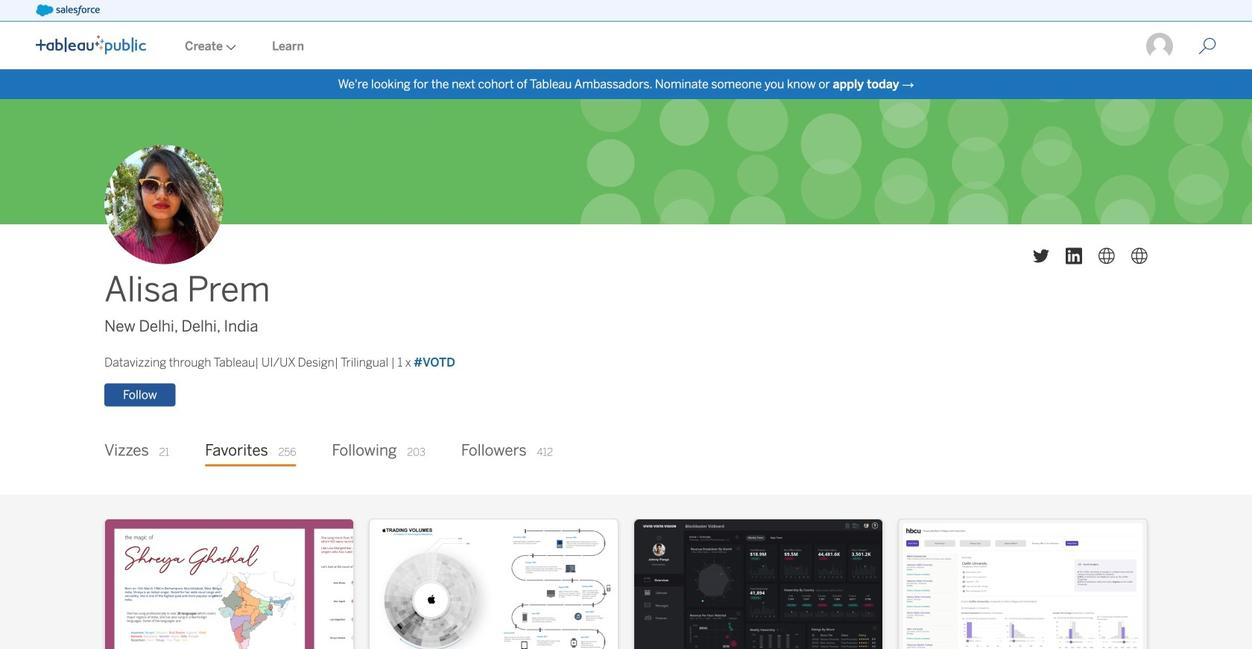 Task type: locate. For each thing, give the bounding box(es) containing it.
create image
[[223, 44, 236, 50]]

workbook thumbnail image
[[105, 520, 353, 650], [370, 520, 618, 650], [635, 520, 883, 650], [899, 520, 1148, 650]]

2 workbook thumbnail image from the left
[[370, 520, 618, 650]]

greg.robinson3551 image
[[1145, 31, 1175, 61]]



Task type: vqa. For each thing, say whether or not it's contained in the screenshot.
Prac1
no



Task type: describe. For each thing, give the bounding box(es) containing it.
logo image
[[36, 35, 146, 54]]

4 workbook thumbnail image from the left
[[899, 520, 1148, 650]]

avatar image
[[104, 145, 224, 264]]

1 workbook thumbnail image from the left
[[105, 520, 353, 650]]

salesforce logo image
[[36, 4, 100, 16]]

go to search image
[[1181, 37, 1235, 55]]

3 workbook thumbnail image from the left
[[635, 520, 883, 650]]



